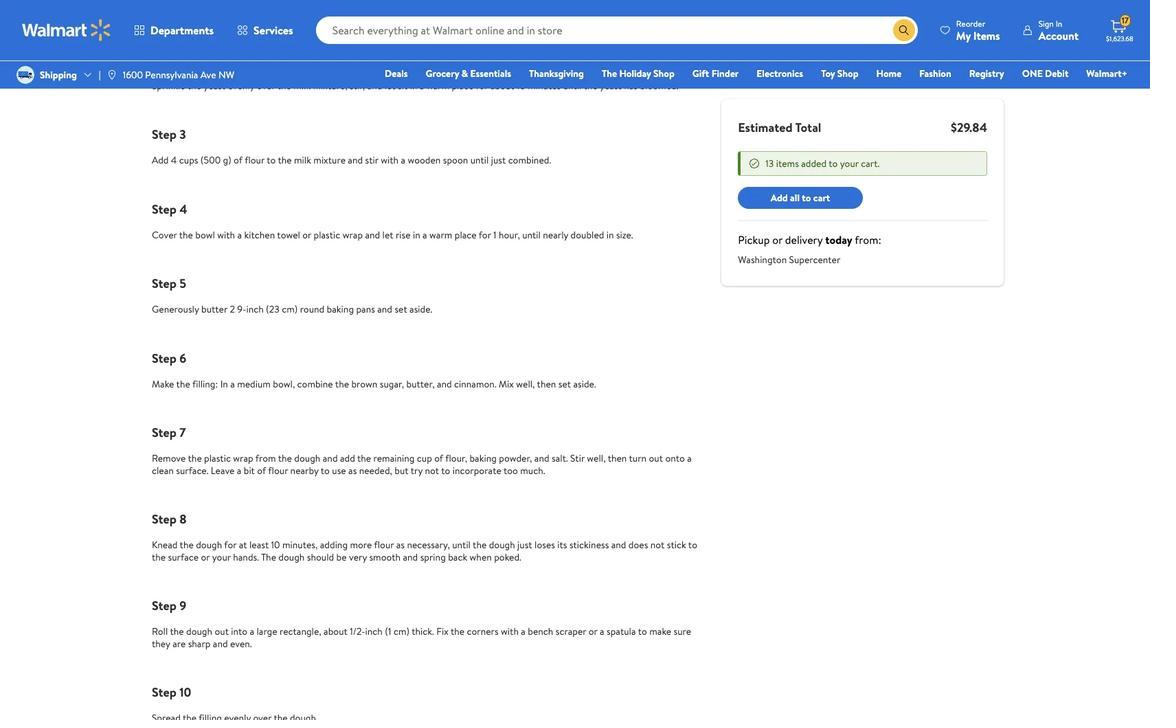 Task type: describe. For each thing, give the bounding box(es) containing it.
a right the rise
[[423, 228, 427, 242]]

&
[[462, 67, 468, 80]]

butter,
[[407, 377, 435, 391]]

thanksgiving link
[[523, 66, 590, 81]]

should inside knead the dough for at least 10 minutes, adding more flour as necessary, until the dough just loses its stickiness and does not stick to the surface or your hands. the dough should be very smooth and spring back when poked.
[[307, 550, 334, 564]]

|
[[99, 68, 101, 82]]

and inside roll the dough out into a large rectangle, about 1/2-inch (1 cm) thick. fix the corners with a bench scraper or a spatula to make sure they are sharp and even.
[[213, 637, 228, 651]]

deals link
[[379, 66, 414, 81]]

0 vertical spatial well,
[[516, 377, 535, 391]]

services button
[[226, 14, 305, 47]]

about inside roll the dough out into a large rectangle, about 1/2-inch (1 cm) thick. fix the corners with a bench scraper or a spatula to make sure they are sharp and even.
[[324, 625, 348, 639]]

hour,
[[499, 228, 520, 242]]

and left stir at the top of the page
[[348, 153, 363, 167]]

incorporate
[[453, 464, 502, 478]]

or right towel
[[303, 228, 311, 242]]

$29.84
[[951, 119, 988, 136]]

whisk
[[288, 0, 311, 6]]

dough left loses
[[489, 538, 515, 552]]

0 vertical spatial wrap
[[343, 228, 363, 242]]

Walmart Site-Wide search field
[[316, 16, 918, 44]]

reorder
[[957, 18, 986, 29]]

add all to cart
[[771, 191, 830, 205]]

the holiday shop link
[[596, 66, 681, 81]]

total
[[795, 119, 822, 136]]

remove the plastic wrap from the dough and add the remaining cup of flour, baking powder, and salt. stir well, then turn out onto a clean surface. leave a bit of flour nearby to use as needed, but try not to incorporate too much.
[[152, 452, 692, 478]]

cups
[[179, 153, 198, 167]]

1 horizontal spatial 2
[[230, 303, 235, 316]]

supercenter
[[789, 253, 841, 267]]

has
[[624, 79, 638, 93]]

and right pans
[[377, 303, 392, 316]]

step for step 6
[[152, 350, 177, 367]]

the left surface
[[152, 550, 166, 564]]

added
[[802, 157, 827, 170]]

1 vertical spatial for
[[479, 228, 491, 242]]

7
[[180, 424, 186, 441]]

least
[[249, 538, 269, 552]]

butter
[[201, 303, 228, 316]]

or inside roll the dough out into a large rectangle, about 1/2-inch (1 cm) thick. fix the corners with a bench scraper or a spatula to make sure they are sharp and even.
[[589, 625, 598, 639]]

bowl, for large
[[264, 0, 285, 6]]

smooth
[[369, 550, 401, 564]]

and left spring
[[403, 550, 418, 564]]

should inside make the dough: in a large bowl, whisk together the warm milk, sugar, and melted butter. the mixture should be just warm, registering between 100-110°f (37-43°c). if any warmer, allow to cool slightly.
[[572, 0, 599, 6]]

stir,
[[350, 79, 365, 93]]

brown
[[352, 377, 378, 391]]

pans
[[356, 303, 375, 316]]

step for step 8
[[152, 511, 177, 528]]

wrap inside remove the plastic wrap from the dough and add the remaining cup of flour, baking powder, and salt. stir well, then turn out onto a clean surface. leave a bit of flour nearby to use as needed, but try not to incorporate too much.
[[233, 452, 253, 466]]

necessary,
[[407, 538, 450, 552]]

the right the g)
[[278, 153, 292, 167]]

all
[[790, 191, 800, 205]]

large inside make the dough: in a large bowl, whisk together the warm milk, sugar, and melted butter. the mixture should be just warm, registering between 100-110°f (37-43°c). if any warmer, allow to cool slightly.
[[240, 0, 261, 6]]

100-
[[190, 4, 208, 18]]

as inside knead the dough for at least 10 minutes, adding more flour as necessary, until the dough just loses its stickiness and does not stick to the surface or your hands. the dough should be very smooth and spring back when poked.
[[396, 538, 405, 552]]

1/2-
[[350, 625, 365, 639]]

0 vertical spatial 2
[[180, 51, 186, 69]]

flour inside knead the dough for at least 10 minutes, adding more flour as necessary, until the dough just loses its stickiness and does not stick to the surface or your hands. the dough should be very smooth and spring back when poked.
[[374, 538, 394, 552]]

allow
[[338, 4, 359, 18]]

and right butter, on the bottom of page
[[437, 377, 452, 391]]

holiday
[[620, 67, 651, 80]]

medium
[[237, 377, 271, 391]]

to right cup
[[441, 464, 450, 478]]

and right stir,
[[367, 79, 382, 93]]

the left dough:
[[176, 0, 190, 6]]

round
[[300, 303, 325, 316]]

1 vertical spatial milk
[[294, 153, 311, 167]]

sprinkle the yeast evenly over the milk mixture, stir, and let sit in a warm place for about 10 minutes until the yeast has bloomed.
[[152, 79, 679, 93]]

stick
[[667, 538, 686, 552]]

bowl, for medium
[[273, 377, 295, 391]]

evenly
[[228, 79, 255, 93]]

0 vertical spatial flour
[[245, 153, 265, 167]]

registering
[[659, 0, 704, 6]]

plastic inside remove the plastic wrap from the dough and add the remaining cup of flour, baking powder, and salt. stir well, then turn out onto a clean surface. leave a bit of flour nearby to use as needed, but try not to incorporate too much.
[[204, 452, 231, 466]]

items
[[974, 28, 1001, 43]]

a left kitchen
[[237, 228, 242, 242]]

cinnamon.
[[454, 377, 497, 391]]

step 4
[[152, 201, 187, 218]]

0 horizontal spatial of
[[234, 153, 243, 167]]

1 vertical spatial just
[[491, 153, 506, 167]]

salt.
[[552, 452, 568, 466]]

estimated
[[738, 119, 793, 136]]

0 vertical spatial for
[[476, 79, 488, 93]]

1 yeast from the left
[[204, 79, 226, 93]]

over
[[257, 79, 275, 93]]

any
[[285, 4, 300, 18]]

add
[[340, 452, 355, 466]]

the inside 'link'
[[602, 67, 617, 80]]

nearly
[[543, 228, 569, 242]]

or inside knead the dough for at least 10 minutes, adding more flour as necessary, until the dough just loses its stickiness and does not stick to the surface or your hands. the dough should be very smooth and spring back when poked.
[[201, 550, 210, 564]]

1 horizontal spatial aside.
[[574, 377, 596, 391]]

stickiness
[[570, 538, 609, 552]]

into
[[231, 625, 248, 639]]

make the filling: in a medium bowl, combine the brown sugar, butter, and cinnamon. mix well, then set aside.
[[152, 377, 596, 391]]

until right spoon
[[471, 153, 489, 167]]

a left bench
[[521, 625, 526, 639]]

size.
[[616, 228, 633, 242]]

to right "added"
[[829, 157, 838, 170]]

cool
[[373, 4, 390, 18]]

to inside roll the dough out into a large rectangle, about 1/2-inch (1 cm) thick. fix the corners with a bench scraper or a spatula to make sure they are sharp and even.
[[638, 625, 647, 639]]

0 vertical spatial inch
[[246, 303, 264, 316]]

until inside knead the dough for at least 10 minutes, adding more flour as necessary, until the dough just loses its stickiness and does not stick to the surface or your hands. the dough should be very smooth and spring back when poked.
[[452, 538, 471, 552]]

step for step 9
[[152, 597, 177, 615]]

0 horizontal spatial set
[[395, 303, 407, 316]]

the right add on the left of page
[[357, 452, 371, 466]]

bowl
[[195, 228, 215, 242]]

6
[[180, 350, 186, 367]]

dough inside roll the dough out into a large rectangle, about 1/2-inch (1 cm) thick. fix the corners with a bench scraper or a spatula to make sure they are sharp and even.
[[186, 625, 212, 639]]

gift
[[693, 67, 710, 80]]

a left spatula
[[600, 625, 605, 639]]

walmart+ link
[[1081, 66, 1134, 81]]

shop inside "link"
[[838, 67, 859, 80]]

0 vertical spatial then
[[537, 377, 556, 391]]

adding
[[320, 538, 348, 552]]

are
[[173, 637, 186, 651]]

corners
[[467, 625, 499, 639]]

1 vertical spatial with
[[217, 228, 235, 242]]

walmart image
[[22, 19, 111, 41]]

2 horizontal spatial of
[[434, 452, 443, 466]]

1 vertical spatial set
[[559, 377, 571, 391]]

inch inside roll the dough out into a large rectangle, about 1/2-inch (1 cm) thick. fix the corners with a bench scraper or a spatula to make sure they are sharp and even.
[[365, 625, 383, 639]]

just inside knead the dough for at least 10 minutes, adding more flour as necessary, until the dough just loses its stickiness and does not stick to the surface or your hands. the dough should be very smooth and spring back when poked.
[[518, 538, 532, 552]]

0 horizontal spatial baking
[[327, 303, 354, 316]]

in right the rise
[[413, 228, 420, 242]]

hands.
[[233, 550, 259, 564]]

back
[[448, 550, 467, 564]]

1 horizontal spatial of
[[257, 464, 266, 478]]

fashion link
[[914, 66, 958, 81]]

search icon image
[[899, 25, 910, 36]]

 image for 1600 pennsylvania ave nw
[[106, 69, 117, 80]]

not inside remove the plastic wrap from the dough and add the remaining cup of flour, baking powder, and salt. stir well, then turn out onto a clean surface. leave a bit of flour nearby to use as needed, but try not to incorporate too much.
[[425, 464, 439, 478]]

dough right least
[[279, 550, 305, 564]]

try
[[411, 464, 423, 478]]

towel
[[277, 228, 300, 242]]

when
[[470, 550, 492, 564]]

2 yeast from the left
[[600, 79, 622, 93]]

a inside make the dough: in a large bowl, whisk together the warm milk, sugar, and melted butter. the mixture should be just warm, registering between 100-110°f (37-43°c). if any warmer, allow to cool slightly.
[[234, 0, 238, 6]]

make for make the filling: in a medium bowl, combine the brown sugar, butter, and cinnamon. mix well, then set aside.
[[152, 377, 174, 391]]

sit
[[398, 79, 408, 93]]

in inside sign in account
[[1056, 18, 1063, 29]]

step 8
[[152, 511, 187, 528]]

4 for step
[[180, 201, 187, 218]]

add for add all to cart
[[771, 191, 788, 205]]

more
[[350, 538, 372, 552]]

and left the rise
[[365, 228, 380, 242]]

spring
[[420, 550, 446, 564]]

0 vertical spatial 10
[[517, 79, 526, 93]]

finder
[[712, 67, 739, 80]]

sharp
[[188, 637, 211, 651]]

out inside remove the plastic wrap from the dough and add the remaining cup of flour, baking powder, and salt. stir well, then turn out onto a clean surface. leave a bit of flour nearby to use as needed, but try not to incorporate too much.
[[649, 452, 663, 466]]

butter.
[[490, 0, 518, 6]]

the left has
[[584, 79, 598, 93]]

step 3
[[152, 126, 186, 143]]

1 vertical spatial let
[[383, 228, 394, 242]]

essentials
[[470, 67, 511, 80]]

grocery & essentials link
[[420, 66, 518, 81]]

and inside make the dough: in a large bowl, whisk together the warm milk, sugar, and melted butter. the mixture should be just warm, registering between 100-110°f (37-43°c). if any warmer, allow to cool slightly.
[[441, 0, 456, 6]]

dough left at
[[196, 538, 222, 552]]

turn
[[629, 452, 647, 466]]

then inside remove the plastic wrap from the dough and add the remaining cup of flour, baking powder, and salt. stir well, then turn out onto a clean surface. leave a bit of flour nearby to use as needed, but try not to incorporate too much.
[[608, 452, 627, 466]]

cm) inside roll the dough out into a large rectangle, about 1/2-inch (1 cm) thick. fix the corners with a bench scraper or a spatula to make sure they are sharp and even.
[[394, 625, 410, 639]]

pickup or delivery today from: washington supercenter
[[738, 232, 882, 267]]

the right roll
[[170, 625, 184, 639]]

from
[[256, 452, 276, 466]]

3
[[180, 126, 186, 143]]

the right remove
[[188, 452, 202, 466]]

2 vertical spatial warm
[[430, 228, 453, 242]]

step for step 2
[[152, 51, 177, 69]]

bloomed.
[[640, 79, 679, 93]]

roll the dough out into a large rectangle, about 1/2-inch (1 cm) thick. fix the corners with a bench scraper or a spatula to make sure they are sharp and even.
[[152, 625, 692, 651]]

1 horizontal spatial about
[[491, 79, 515, 93]]

sure
[[674, 625, 692, 639]]

the right knead
[[180, 538, 194, 552]]

and left add on the left of page
[[323, 452, 338, 466]]

be inside knead the dough for at least 10 minutes, adding more flour as necessary, until the dough just loses its stickiness and does not stick to the surface or your hands. the dough should be very smooth and spring back when poked.
[[336, 550, 347, 564]]

0 vertical spatial plastic
[[314, 228, 340, 242]]

dough inside remove the plastic wrap from the dough and add the remaining cup of flour, baking powder, and salt. stir well, then turn out onto a clean surface. leave a bit of flour nearby to use as needed, but try not to incorporate too much.
[[294, 452, 321, 466]]

the inside make the dough: in a large bowl, whisk together the warm milk, sugar, and melted butter. the mixture should be just warm, registering between 100-110°f (37-43°c). if any warmer, allow to cool slightly.
[[520, 0, 535, 6]]

to inside add all to cart button
[[802, 191, 811, 205]]



Task type: vqa. For each thing, say whether or not it's contained in the screenshot.
plastic
yes



Task type: locate. For each thing, give the bounding box(es) containing it.
1 step from the top
[[152, 51, 177, 69]]

0 horizontal spatial not
[[425, 464, 439, 478]]

1 vertical spatial flour
[[268, 464, 288, 478]]

together
[[313, 0, 349, 6]]

the right over at top left
[[277, 79, 291, 93]]

spatula
[[607, 625, 636, 639]]

1 vertical spatial the
[[602, 67, 617, 80]]

step up cover
[[152, 201, 177, 218]]

debit
[[1045, 67, 1069, 80]]

flour right the g)
[[245, 153, 265, 167]]

a right 110°f
[[234, 0, 238, 6]]

0 vertical spatial not
[[425, 464, 439, 478]]

2 vertical spatial for
[[224, 538, 237, 552]]

plastic
[[314, 228, 340, 242], [204, 452, 231, 466]]

departments button
[[122, 14, 226, 47]]

to left the "make"
[[638, 625, 647, 639]]

1 horizontal spatial your
[[840, 157, 859, 170]]

10 inside knead the dough for at least 10 minutes, adding more flour as necessary, until the dough just loses its stickiness and does not stick to the surface or your hands. the dough should be very smooth and spring back when poked.
[[271, 538, 280, 552]]

until right the hour,
[[522, 228, 541, 242]]

of right cup
[[434, 452, 443, 466]]

 image for shipping
[[16, 66, 34, 84]]

milk,
[[393, 0, 412, 6]]

cart.
[[861, 157, 880, 170]]

2 vertical spatial just
[[518, 538, 532, 552]]

(23
[[266, 303, 280, 316]]

rectangle,
[[280, 625, 321, 639]]

warm right the rise
[[430, 228, 453, 242]]

shop right "toy"
[[838, 67, 859, 80]]

1 vertical spatial your
[[212, 550, 231, 564]]

sugar,
[[415, 0, 439, 6], [380, 377, 404, 391]]

step down they on the left bottom of the page
[[152, 684, 177, 701]]

1 vertical spatial as
[[396, 538, 405, 552]]

and left the even.
[[213, 637, 228, 651]]

1 vertical spatial not
[[651, 538, 665, 552]]

sprinkle
[[152, 79, 185, 93]]

very
[[349, 550, 367, 564]]

1 vertical spatial wrap
[[233, 452, 253, 466]]

or right 'scraper'
[[589, 625, 598, 639]]

4 for add
[[171, 153, 177, 167]]

3 step from the top
[[152, 201, 177, 218]]

spoon
[[443, 153, 468, 167]]

step 5
[[152, 275, 186, 292]]

1 horizontal spatial 10
[[271, 538, 280, 552]]

110°f
[[208, 4, 229, 18]]

0 horizontal spatial out
[[215, 625, 229, 639]]

nw
[[219, 68, 234, 82]]

0 vertical spatial sugar,
[[415, 0, 439, 6]]

2 horizontal spatial flour
[[374, 538, 394, 552]]

the left has
[[602, 67, 617, 80]]

just left loses
[[518, 538, 532, 552]]

step left 7
[[152, 424, 177, 441]]

1 horizontal spatial with
[[381, 153, 399, 167]]

for left at
[[224, 538, 237, 552]]

thick.
[[412, 625, 434, 639]]

sugar, inside make the dough: in a large bowl, whisk together the warm milk, sugar, and melted butter. the mixture should be just warm, registering between 100-110°f (37-43°c). if any warmer, allow to cool slightly.
[[415, 0, 439, 6]]

dough left use
[[294, 452, 321, 466]]

the right the back
[[473, 538, 487, 552]]

a right the onto
[[687, 452, 692, 466]]

roll
[[152, 625, 168, 639]]

warm inside make the dough: in a large bowl, whisk together the warm milk, sugar, and melted butter. the mixture should be just warm, registering between 100-110°f (37-43°c). if any warmer, allow to cool slightly.
[[368, 0, 391, 6]]

slightly.
[[393, 4, 424, 18]]

the right fix
[[451, 625, 465, 639]]

let left sit
[[385, 79, 396, 93]]

bit
[[244, 464, 255, 478]]

of right bit
[[257, 464, 266, 478]]

0 vertical spatial warm
[[368, 0, 391, 6]]

to inside make the dough: in a large bowl, whisk together the warm milk, sugar, and melted butter. the mixture should be just warm, registering between 100-110°f (37-43°c). if any warmer, allow to cool slightly.
[[361, 4, 370, 18]]

0 horizontal spatial 4
[[171, 153, 177, 167]]

in left 'size.'
[[607, 228, 614, 242]]

pickup
[[738, 232, 770, 247]]

about right &
[[491, 79, 515, 93]]

for right &
[[476, 79, 488, 93]]

1 vertical spatial bowl,
[[273, 377, 295, 391]]

2 shop from the left
[[838, 67, 859, 80]]

be left very
[[336, 550, 347, 564]]

wooden
[[408, 153, 441, 167]]

1 vertical spatial 10
[[271, 538, 280, 552]]

0 horizontal spatial cm)
[[282, 303, 298, 316]]

until right spring
[[452, 538, 471, 552]]

pennsylvania
[[145, 68, 198, 82]]

large inside roll the dough out into a large rectangle, about 1/2-inch (1 cm) thick. fix the corners with a bench scraper or a spatula to make sure they are sharp and even.
[[257, 625, 277, 639]]

wrap
[[343, 228, 363, 242], [233, 452, 253, 466]]

0 horizontal spatial aside.
[[410, 303, 433, 316]]

just left "warm,"
[[614, 0, 629, 6]]

0 vertical spatial let
[[385, 79, 396, 93]]

Search search field
[[316, 16, 918, 44]]

1 vertical spatial cm)
[[394, 625, 410, 639]]

with right stir at the top of the page
[[381, 153, 399, 167]]

0 horizontal spatial your
[[212, 550, 231, 564]]

as left necessary,
[[396, 538, 405, 552]]

set right pans
[[395, 303, 407, 316]]

they
[[152, 637, 170, 651]]

0 vertical spatial with
[[381, 153, 399, 167]]

kitchen
[[244, 228, 275, 242]]

plastic right towel
[[314, 228, 340, 242]]

the left filling:
[[176, 377, 190, 391]]

step for step 3
[[152, 126, 177, 143]]

0 vertical spatial make
[[152, 0, 174, 6]]

2 make from the top
[[152, 377, 174, 391]]

1 vertical spatial make
[[152, 377, 174, 391]]

shop right holiday on the top of the page
[[654, 67, 675, 80]]

not right try
[[425, 464, 439, 478]]

reorder my items
[[957, 18, 1001, 43]]

place
[[452, 79, 474, 93], [455, 228, 477, 242]]

to left cool
[[361, 4, 370, 18]]

baking inside remove the plastic wrap from the dough and add the remaining cup of flour, baking powder, and salt. stir well, then turn out onto a clean surface. leave a bit of flour nearby to use as needed, but try not to incorporate too much.
[[470, 452, 497, 466]]

1 horizontal spatial  image
[[106, 69, 117, 80]]

1 vertical spatial be
[[336, 550, 347, 564]]

until right minutes at the left top
[[563, 79, 582, 93]]

the inside knead the dough for at least 10 minutes, adding more flour as necessary, until the dough just loses its stickiness and does not stick to the surface or your hands. the dough should be very smooth and spring back when poked.
[[261, 550, 276, 564]]

warm,
[[631, 0, 656, 6]]

bowl, left whisk
[[264, 0, 285, 6]]

toy shop
[[821, 67, 859, 80]]

inch
[[246, 303, 264, 316], [365, 625, 383, 639]]

0 horizontal spatial shop
[[654, 67, 675, 80]]

0 horizontal spatial 10
[[180, 684, 191, 701]]

1 shop from the left
[[654, 67, 675, 80]]

1 vertical spatial add
[[771, 191, 788, 205]]

as right use
[[349, 464, 357, 478]]

cm) right (23
[[282, 303, 298, 316]]

then left turn
[[608, 452, 627, 466]]

0 horizontal spatial well,
[[516, 377, 535, 391]]

flour inside remove the plastic wrap from the dough and add the remaining cup of flour, baking powder, and salt. stir well, then turn out onto a clean surface. leave a bit of flour nearby to use as needed, but try not to incorporate too much.
[[268, 464, 288, 478]]

in for make the filling: in a medium bowl, combine the brown sugar, butter, and cinnamon. mix well, then set aside.
[[220, 377, 228, 391]]

0 vertical spatial bowl,
[[264, 0, 285, 6]]

1 vertical spatial mixture
[[314, 153, 346, 167]]

1 horizontal spatial wrap
[[343, 228, 363, 242]]

in right sit
[[410, 79, 418, 93]]

0 horizontal spatial 2
[[180, 51, 186, 69]]

nearby
[[290, 464, 319, 478]]

as inside remove the plastic wrap from the dough and add the remaining cup of flour, baking powder, and salt. stir well, then turn out onto a clean surface. leave a bit of flour nearby to use as needed, but try not to incorporate too much.
[[349, 464, 357, 478]]

the left cool
[[352, 0, 365, 6]]

1 vertical spatial then
[[608, 452, 627, 466]]

just inside make the dough: in a large bowl, whisk together the warm milk, sugar, and melted butter. the mixture should be just warm, registering between 100-110°f (37-43°c). if any warmer, allow to cool slightly.
[[614, 0, 629, 6]]

the holiday shop
[[602, 67, 675, 80]]

step for step 4
[[152, 201, 177, 218]]

make for make the dough: in a large bowl, whisk together the warm milk, sugar, and melted butter. the mixture should be just warm, registering between 100-110°f (37-43°c). if any warmer, allow to cool slightly.
[[152, 0, 174, 6]]

2 horizontal spatial with
[[501, 625, 519, 639]]

in left "(37-"
[[224, 0, 231, 6]]

1 vertical spatial well,
[[587, 452, 606, 466]]

warm left &
[[427, 79, 450, 93]]

shop inside 'link'
[[654, 67, 675, 80]]

step for step 10
[[152, 684, 177, 701]]

dough:
[[193, 0, 221, 6]]

1 vertical spatial place
[[455, 228, 477, 242]]

0 horizontal spatial be
[[336, 550, 347, 564]]

cm)
[[282, 303, 298, 316], [394, 625, 410, 639]]

inch left (23
[[246, 303, 264, 316]]

baking
[[327, 303, 354, 316], [470, 452, 497, 466]]

1 horizontal spatial as
[[396, 538, 405, 552]]

your left "hands."
[[212, 550, 231, 564]]

to inside knead the dough for at least 10 minutes, adding more flour as necessary, until the dough just loses its stickiness and does not stick to the surface or your hands. the dough should be very smooth and spring back when poked.
[[689, 538, 698, 552]]

grocery
[[426, 67, 459, 80]]

mixture inside make the dough: in a large bowl, whisk together the warm milk, sugar, and melted butter. the mixture should be just warm, registering between 100-110°f (37-43°c). if any warmer, allow to cool slightly.
[[538, 0, 570, 6]]

0 horizontal spatial wrap
[[233, 452, 253, 466]]

9 step from the top
[[152, 684, 177, 701]]

stir
[[365, 153, 379, 167]]

8 step from the top
[[152, 597, 177, 615]]

1 vertical spatial aside.
[[574, 377, 596, 391]]

does
[[629, 538, 648, 552]]

wrap left from
[[233, 452, 253, 466]]

5 step from the top
[[152, 350, 177, 367]]

step
[[152, 51, 177, 69], [152, 126, 177, 143], [152, 201, 177, 218], [152, 275, 177, 292], [152, 350, 177, 367], [152, 424, 177, 441], [152, 511, 177, 528], [152, 597, 177, 615], [152, 684, 177, 701]]

in for make the dough: in a large bowl, whisk together the warm milk, sugar, and melted butter. the mixture should be just warm, registering between 100-110°f (37-43°c). if any warmer, allow to cool slightly.
[[224, 0, 231, 6]]

1 horizontal spatial set
[[559, 377, 571, 391]]

to right the g)
[[267, 153, 276, 167]]

today
[[826, 232, 853, 247]]

step left '5'
[[152, 275, 177, 292]]

yeast left has
[[600, 79, 622, 93]]

with right bowl
[[217, 228, 235, 242]]

1 vertical spatial should
[[307, 550, 334, 564]]

1 horizontal spatial add
[[771, 191, 788, 205]]

the right "hands."
[[261, 550, 276, 564]]

the
[[176, 0, 190, 6], [352, 0, 365, 6], [187, 79, 201, 93], [277, 79, 291, 93], [584, 79, 598, 93], [278, 153, 292, 167], [179, 228, 193, 242], [176, 377, 190, 391], [335, 377, 349, 391], [188, 452, 202, 466], [278, 452, 292, 466], [357, 452, 371, 466], [180, 538, 194, 552], [473, 538, 487, 552], [152, 550, 166, 564], [170, 625, 184, 639], [451, 625, 465, 639]]

7 step from the top
[[152, 511, 177, 528]]

and left does
[[612, 538, 627, 552]]

flour right more
[[374, 538, 394, 552]]

the left brown
[[335, 377, 349, 391]]

1 horizontal spatial out
[[649, 452, 663, 466]]

flour left nearby at the bottom
[[268, 464, 288, 478]]

1 make from the top
[[152, 0, 174, 6]]

1 vertical spatial large
[[257, 625, 277, 639]]

in
[[410, 79, 418, 93], [413, 228, 420, 242], [607, 228, 614, 242]]

step 7
[[152, 424, 186, 441]]

to left use
[[321, 464, 330, 478]]

0 vertical spatial baking
[[327, 303, 354, 316]]

g)
[[223, 153, 231, 167]]

inch left '(1'
[[365, 625, 383, 639]]

large left if
[[240, 0, 261, 6]]

a right sit
[[420, 79, 424, 93]]

0 vertical spatial out
[[649, 452, 663, 466]]

shop
[[654, 67, 675, 80], [838, 67, 859, 80]]

6 step from the top
[[152, 424, 177, 441]]

be inside make the dough: in a large bowl, whisk together the warm milk, sugar, and melted butter. the mixture should be just warm, registering between 100-110°f (37-43°c). if any warmer, allow to cool slightly.
[[601, 0, 612, 6]]

should up search search field
[[572, 0, 599, 6]]

0 horizontal spatial add
[[152, 153, 169, 167]]

one debit link
[[1016, 66, 1075, 81]]

0 vertical spatial as
[[349, 464, 357, 478]]

at
[[239, 538, 247, 552]]

items
[[776, 157, 799, 170]]

well, right mix
[[516, 377, 535, 391]]

1 vertical spatial 2
[[230, 303, 235, 316]]

be up search search field
[[601, 0, 612, 6]]

2 horizontal spatial 10
[[517, 79, 526, 93]]

0 horizontal spatial about
[[324, 625, 348, 639]]

to right the all
[[802, 191, 811, 205]]

step for step 7
[[152, 424, 177, 441]]

out left 'into'
[[215, 625, 229, 639]]

2 vertical spatial flour
[[374, 538, 394, 552]]

out inside roll the dough out into a large rectangle, about 1/2-inch (1 cm) thick. fix the corners with a bench scraper or a spatula to make sure they are sharp and even.
[[215, 625, 229, 639]]

combined.
[[508, 153, 551, 167]]

0 vertical spatial your
[[840, 157, 859, 170]]

0 horizontal spatial then
[[537, 377, 556, 391]]

a left bit
[[237, 464, 242, 478]]

10 right least
[[271, 538, 280, 552]]

2 step from the top
[[152, 126, 177, 143]]

1 horizontal spatial be
[[601, 0, 612, 6]]

0 vertical spatial the
[[520, 0, 535, 6]]

1 horizontal spatial just
[[518, 538, 532, 552]]

for inside knead the dough for at least 10 minutes, adding more flour as necessary, until the dough just loses its stickiness and does not stick to the surface or your hands. the dough should be very smooth and spring back when poked.
[[224, 538, 237, 552]]

warm left milk,
[[368, 0, 391, 6]]

baking right flour,
[[470, 452, 497, 466]]

2 vertical spatial 10
[[180, 684, 191, 701]]

not
[[425, 464, 439, 478], [651, 538, 665, 552]]

bowl, right medium
[[273, 377, 295, 391]]

1600
[[123, 68, 143, 82]]

well, inside remove the plastic wrap from the dough and add the remaining cup of flour, baking powder, and salt. stir well, then turn out onto a clean surface. leave a bit of flour nearby to use as needed, but try not to incorporate too much.
[[587, 452, 606, 466]]

0 horizontal spatial  image
[[16, 66, 34, 84]]

use
[[332, 464, 346, 478]]

2 horizontal spatial the
[[602, 67, 617, 80]]

wrap left the rise
[[343, 228, 363, 242]]

step for step 5
[[152, 275, 177, 292]]

home
[[877, 67, 902, 80]]

bowl, inside make the dough: in a large bowl, whisk together the warm milk, sugar, and melted butter. the mixture should be just warm, registering between 100-110°f (37-43°c). if any warmer, allow to cool slightly.
[[264, 0, 285, 6]]

one
[[1023, 67, 1043, 80]]

services
[[254, 23, 293, 38]]

0 vertical spatial milk
[[294, 79, 311, 93]]

make inside make the dough: in a large bowl, whisk together the warm milk, sugar, and melted butter. the mixture should be just warm, registering between 100-110°f (37-43°c). if any warmer, allow to cool slightly.
[[152, 0, 174, 6]]

add for add 4 cups (500 g) of flour to the milk mixture and stir with a wooden spoon until just combined.
[[152, 153, 169, 167]]

1 horizontal spatial cm)
[[394, 625, 410, 639]]

fix
[[437, 625, 449, 639]]

yeast left evenly
[[204, 79, 226, 93]]

1 vertical spatial plastic
[[204, 452, 231, 466]]

in
[[224, 0, 231, 6], [1056, 18, 1063, 29], [220, 377, 228, 391]]

or inside the "pickup or delivery today from: washington supercenter"
[[773, 232, 783, 247]]

add inside add all to cart button
[[771, 191, 788, 205]]

its
[[558, 538, 567, 552]]

1 horizontal spatial flour
[[268, 464, 288, 478]]

and left 'melted' at the left top of the page
[[441, 0, 456, 6]]

toy shop link
[[815, 66, 865, 81]]

not inside knead the dough for at least 10 minutes, adding more flour as necessary, until the dough just loses its stickiness and does not stick to the surface or your hands. the dough should be very smooth and spring back when poked.
[[651, 538, 665, 552]]

4 left cups
[[171, 153, 177, 167]]

2 vertical spatial with
[[501, 625, 519, 639]]

10 down "are" at the bottom left of page
[[180, 684, 191, 701]]

0 vertical spatial in
[[224, 0, 231, 6]]

9-
[[237, 303, 246, 316]]

and left salt.
[[535, 452, 550, 466]]

should left very
[[307, 550, 334, 564]]

1 vertical spatial sugar,
[[380, 377, 404, 391]]

a left wooden
[[401, 153, 406, 167]]

add left the all
[[771, 191, 788, 205]]

the
[[520, 0, 535, 6], [602, 67, 617, 80], [261, 550, 276, 564]]

in inside make the dough: in a large bowl, whisk together the warm milk, sugar, and melted butter. the mixture should be just warm, registering between 100-110°f (37-43°c). if any warmer, allow to cool slightly.
[[224, 0, 231, 6]]

your inside knead the dough for at least 10 minutes, adding more flour as necessary, until the dough just loses its stickiness and does not stick to the surface or your hands. the dough should be very smooth and spring back when poked.
[[212, 550, 231, 564]]

(500
[[201, 153, 221, 167]]

the left bowl
[[179, 228, 193, 242]]

shipping
[[40, 68, 77, 82]]

4 step from the top
[[152, 275, 177, 292]]

combine
[[297, 377, 333, 391]]

rise
[[396, 228, 411, 242]]

just left 'combined.'
[[491, 153, 506, 167]]

even.
[[230, 637, 252, 651]]

1 vertical spatial in
[[1056, 18, 1063, 29]]

1 horizontal spatial yeast
[[600, 79, 622, 93]]

1 horizontal spatial not
[[651, 538, 665, 552]]

 image
[[16, 66, 34, 84], [106, 69, 117, 80]]

0 vertical spatial large
[[240, 0, 261, 6]]

with inside roll the dough out into a large rectangle, about 1/2-inch (1 cm) thick. fix the corners with a bench scraper or a spatula to make sure they are sharp and even.
[[501, 625, 519, 639]]

the right the sprinkle
[[187, 79, 201, 93]]

0 horizontal spatial inch
[[246, 303, 264, 316]]

a left medium
[[230, 377, 235, 391]]

your left 'cart.' at top
[[840, 157, 859, 170]]

add down the step 3
[[152, 153, 169, 167]]

a right 'into'
[[250, 625, 254, 639]]

13
[[766, 157, 774, 170]]

0 vertical spatial set
[[395, 303, 407, 316]]

large right 'into'
[[257, 625, 277, 639]]

powder,
[[499, 452, 532, 466]]

1 horizontal spatial then
[[608, 452, 627, 466]]

1 vertical spatial baking
[[470, 452, 497, 466]]

0 vertical spatial place
[[452, 79, 474, 93]]

cover
[[152, 228, 177, 242]]

then right mix
[[537, 377, 556, 391]]

2 vertical spatial in
[[220, 377, 228, 391]]

between
[[152, 4, 188, 18]]

(1
[[385, 625, 391, 639]]

thanksgiving
[[529, 67, 584, 80]]

mixture left stir at the top of the page
[[314, 153, 346, 167]]

0 vertical spatial mixture
[[538, 0, 570, 6]]

step 9
[[152, 597, 186, 615]]

0 horizontal spatial with
[[217, 228, 235, 242]]

stir
[[571, 452, 585, 466]]

(37-
[[232, 4, 248, 18]]

baking left pans
[[327, 303, 354, 316]]

0 vertical spatial aside.
[[410, 303, 433, 316]]

1 vertical spatial warm
[[427, 79, 450, 93]]

0 horizontal spatial mixture
[[314, 153, 346, 167]]

the right from
[[278, 452, 292, 466]]



